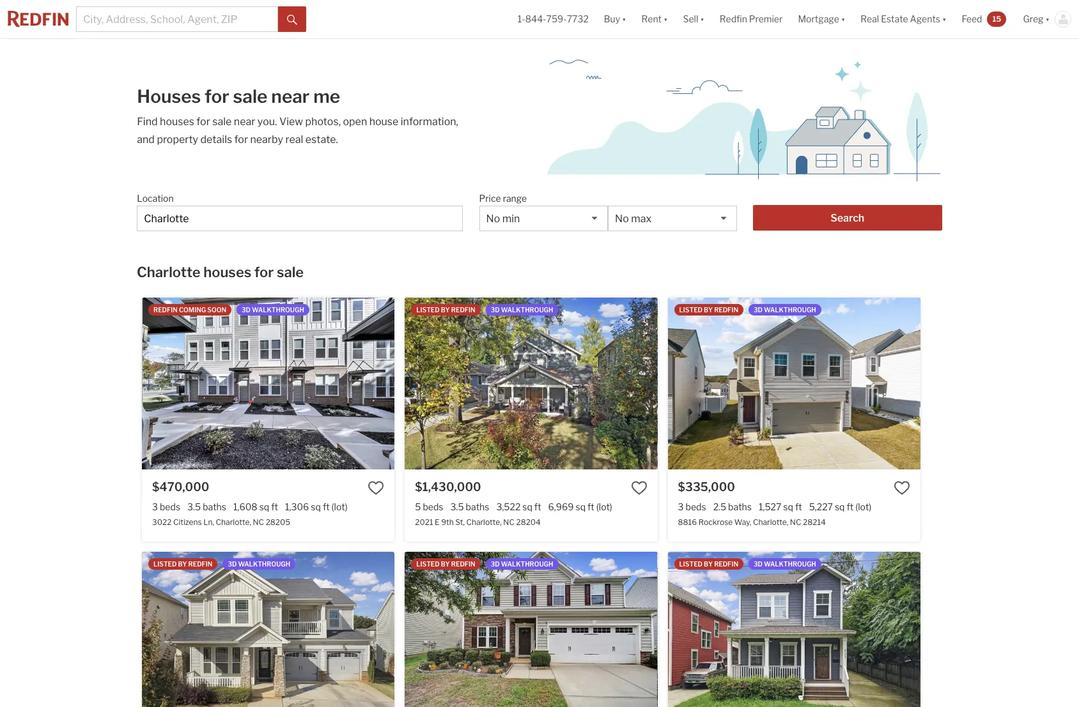 Task type: vqa. For each thing, say whether or not it's contained in the screenshot.


Task type: describe. For each thing, give the bounding box(es) containing it.
28204
[[516, 518, 541, 527]]

rent ▾
[[642, 14, 668, 25]]

by for first photo of 3515 ettrick pl, charlotte, nc 28278 from left
[[441, 561, 450, 568]]

nc for $335,000
[[790, 518, 801, 527]]

5,227
[[809, 502, 833, 513]]

3.5 for $1,430,000
[[450, 502, 464, 513]]

open
[[343, 116, 367, 128]]

1 photo of 8816 rockrose way, charlotte, nc 28214 image from the left
[[668, 298, 921, 470]]

2 charlotte, from the left
[[466, 518, 502, 527]]

nc for $470,000
[[253, 518, 264, 527]]

759-
[[546, 14, 567, 25]]

beds for $1,430,000
[[423, 502, 443, 513]]

houses for charlotte
[[203, 264, 251, 281]]

st,
[[455, 518, 465, 527]]

1 photo of 3515 ettrick pl, charlotte, nc 28278 image from the left
[[405, 552, 658, 708]]

sell
[[683, 14, 698, 25]]

(lot) for $1,430,000
[[596, 502, 612, 513]]

15
[[993, 14, 1001, 23]]

favorite button checkbox for $335,000
[[894, 480, 910, 497]]

sq for 1,527
[[783, 502, 793, 513]]

3 for $470,000
[[152, 502, 158, 513]]

rent ▾ button
[[634, 0, 675, 38]]

5
[[415, 502, 421, 513]]

5,227 sq ft (lot)
[[809, 502, 872, 513]]

1,608 sq ft
[[233, 502, 278, 513]]

3022
[[152, 518, 172, 527]]

2 nc from the left
[[503, 518, 515, 527]]

redfin premier button
[[712, 0, 790, 38]]

charlotte houses for sale
[[137, 264, 304, 281]]

estate
[[881, 14, 908, 25]]

3 for $335,000
[[678, 502, 684, 513]]

you.
[[257, 116, 277, 128]]

rockrose
[[699, 518, 733, 527]]

soon
[[207, 306, 226, 314]]

3d for second photo of 3022 citizens ln, charlotte, nc 28205 from right
[[242, 306, 251, 314]]

favorite button checkbox
[[368, 480, 384, 497]]

ft for 1,608 sq ft
[[271, 502, 278, 513]]

charlotte, for $335,000
[[753, 518, 788, 527]]

buy
[[604, 14, 620, 25]]

baths for $335,000
[[728, 502, 752, 513]]

1,527 sq ft
[[759, 502, 802, 513]]

sale for find houses for sale near you.
[[212, 116, 232, 128]]

price range
[[479, 193, 527, 204]]

1 photo of 4316 hubbard rd, charlotte, nc 28269 image from the left
[[142, 552, 395, 708]]

sq for 1,608
[[259, 502, 269, 513]]

▾ for rent ▾
[[664, 14, 668, 25]]

sell ▾ button
[[683, 0, 704, 38]]

sq for 6,969
[[576, 502, 586, 513]]

8816
[[678, 518, 697, 527]]

3.5 baths for $1,430,000
[[450, 502, 489, 513]]

buy ▾ button
[[604, 0, 626, 38]]

1,527
[[759, 502, 781, 513]]

search button
[[753, 205, 942, 231]]

estate.
[[305, 134, 338, 146]]

baths for $1,430,000
[[466, 502, 489, 513]]

0 vertical spatial near
[[271, 86, 310, 107]]

no min
[[486, 213, 520, 225]]

mortgage ▾ button
[[790, 0, 853, 38]]

coming
[[179, 306, 206, 314]]

2021 e 9th st, charlotte, nc 28204
[[415, 518, 541, 527]]

greg
[[1023, 14, 1044, 25]]

houses
[[137, 86, 201, 107]]

3022 citizens ln, charlotte, nc 28205
[[152, 518, 290, 527]]

property
[[157, 134, 198, 146]]

2.5
[[713, 502, 726, 513]]

2 photo of 2021 e 9th st, charlotte, nc 28204 image from the left
[[657, 298, 910, 470]]

view
[[279, 116, 303, 128]]

City, Address, School, Agent, ZIP search field
[[76, 6, 278, 32]]

1,608
[[233, 502, 257, 513]]

buy ▾ button
[[596, 0, 634, 38]]

houses for sale near me
[[137, 86, 340, 107]]

1 photo of 2021 e 9th st, charlotte, nc 28204 image from the left
[[405, 298, 658, 470]]

find houses for sale near you.
[[137, 116, 279, 128]]

sale for charlotte houses for sale
[[277, 264, 304, 281]]

real estate agents ▾
[[861, 14, 947, 25]]

sell ▾ button
[[675, 0, 712, 38]]

▾ for mortgage ▾
[[841, 14, 845, 25]]

find
[[137, 116, 158, 128]]

1 photo of 3022 citizens ln, charlotte, nc 28205 image from the left
[[142, 298, 395, 470]]

rent ▾ button
[[642, 0, 668, 38]]

redfin coming soon
[[153, 306, 226, 314]]

3d for 1st photo of 8816 rockrose way, charlotte, nc 28214
[[754, 306, 763, 314]]

2.5 baths
[[713, 502, 752, 513]]

details
[[200, 134, 232, 146]]

no max
[[615, 213, 652, 225]]

mortgage ▾ button
[[798, 0, 845, 38]]

way,
[[734, 518, 751, 527]]

max
[[631, 213, 652, 225]]

redfin
[[720, 14, 747, 25]]

2 photo of 3022 citizens ln, charlotte, nc 28205 image from the left
[[394, 298, 647, 470]]

6,969
[[548, 502, 574, 513]]

buy ▾
[[604, 14, 626, 25]]

mortgage ▾
[[798, 14, 845, 25]]

and
[[137, 134, 155, 146]]

1,306
[[285, 502, 309, 513]]

5 beds
[[415, 502, 443, 513]]

e
[[435, 518, 440, 527]]

$470,000
[[152, 481, 209, 494]]



Task type: locate. For each thing, give the bounding box(es) containing it.
no for no min
[[486, 213, 500, 225]]

3d for first photo of 3515 ettrick pl, charlotte, nc 28278 from left
[[491, 561, 500, 568]]

photos,
[[305, 116, 341, 128]]

1 horizontal spatial near
[[271, 86, 310, 107]]

1 (lot) from the left
[[332, 502, 348, 513]]

0 horizontal spatial (lot)
[[332, 502, 348, 513]]

listed by redfin
[[416, 306, 475, 314], [679, 306, 738, 314], [153, 561, 213, 568], [416, 561, 475, 568], [679, 561, 738, 568]]

near left you.
[[234, 116, 255, 128]]

real
[[285, 134, 303, 146]]

3 beds up the 3022
[[152, 502, 180, 513]]

4 ▾ from the left
[[841, 14, 845, 25]]

0 vertical spatial houses
[[160, 116, 194, 128]]

1 horizontal spatial baths
[[466, 502, 489, 513]]

5 sq from the left
[[783, 502, 793, 513]]

1-
[[518, 14, 525, 25]]

3 beds up 8816
[[678, 502, 706, 513]]

ft for 6,969 sq ft (lot)
[[588, 502, 594, 513]]

1 horizontal spatial (lot)
[[596, 502, 612, 513]]

by for 1st photo of 8816 rockrose way, charlotte, nc 28214
[[704, 306, 713, 314]]

2 photo of 3515 ettrick pl, charlotte, nc 28278 image from the left
[[657, 552, 910, 708]]

3.5 up 'st,'
[[450, 502, 464, 513]]

baths for $470,000
[[203, 502, 226, 513]]

1 photo of 933 sweetbriar st, charlotte, nc 28205 image from the left
[[668, 552, 921, 708]]

1 no from the left
[[486, 213, 500, 225]]

2 3.5 baths from the left
[[450, 502, 489, 513]]

2021
[[415, 518, 433, 527]]

ft up 28205
[[271, 502, 278, 513]]

1 horizontal spatial houses
[[203, 264, 251, 281]]

3.5 baths up ln,
[[187, 502, 226, 513]]

sq for 3,522
[[523, 502, 532, 513]]

2 photo of 4316 hubbard rd, charlotte, nc 28269 image from the left
[[394, 552, 647, 708]]

2 3 beds from the left
[[678, 502, 706, 513]]

rent
[[642, 14, 662, 25]]

0 horizontal spatial 3.5
[[187, 502, 201, 513]]

houses for find
[[160, 116, 194, 128]]

sq for 5,227
[[835, 502, 845, 513]]

1 horizontal spatial favorite button checkbox
[[894, 480, 910, 497]]

houses up property
[[160, 116, 194, 128]]

1 charlotte, from the left
[[216, 518, 251, 527]]

1 nc from the left
[[253, 518, 264, 527]]

0 horizontal spatial 3
[[152, 502, 158, 513]]

0 vertical spatial sale
[[233, 86, 268, 107]]

3 charlotte, from the left
[[753, 518, 788, 527]]

3 up the 3022
[[152, 502, 158, 513]]

6 ▾ from the left
[[1046, 14, 1050, 25]]

nc down 1,608 sq ft
[[253, 518, 264, 527]]

2 horizontal spatial nc
[[790, 518, 801, 527]]

1 horizontal spatial 3
[[678, 502, 684, 513]]

▾
[[622, 14, 626, 25], [664, 14, 668, 25], [700, 14, 704, 25], [841, 14, 845, 25], [942, 14, 947, 25], [1046, 14, 1050, 25]]

price
[[479, 193, 501, 204]]

by
[[441, 306, 450, 314], [704, 306, 713, 314], [178, 561, 187, 568], [441, 561, 450, 568], [704, 561, 713, 568]]

4 sq from the left
[[576, 502, 586, 513]]

▾ right greg
[[1046, 14, 1050, 25]]

1 beds from the left
[[160, 502, 180, 513]]

feed
[[962, 14, 982, 25]]

2 photo of 8816 rockrose way, charlotte, nc 28214 image from the left
[[920, 298, 1079, 470]]

1 3.5 from the left
[[187, 502, 201, 513]]

8816 rockrose way, charlotte, nc 28214
[[678, 518, 826, 527]]

1-844-759-7732 link
[[518, 14, 589, 25]]

charlotte, down 1,527
[[753, 518, 788, 527]]

0 horizontal spatial beds
[[160, 502, 180, 513]]

$1,430,000
[[415, 481, 481, 494]]

1 horizontal spatial 3.5 baths
[[450, 502, 489, 513]]

1,306 sq ft (lot)
[[285, 502, 348, 513]]

3 beds
[[152, 502, 180, 513], [678, 502, 706, 513]]

baths up ln,
[[203, 502, 226, 513]]

1 favorite button checkbox from the left
[[631, 480, 647, 497]]

greg ▾
[[1023, 14, 1050, 25]]

nc left 28214
[[790, 518, 801, 527]]

no left max
[[615, 213, 629, 225]]

3 ▾ from the left
[[700, 14, 704, 25]]

view photos, open house information, and property details for nearby real estate.
[[137, 116, 458, 146]]

3 beds from the left
[[686, 502, 706, 513]]

3
[[152, 502, 158, 513], [678, 502, 684, 513]]

favorite button image for $1,430,000
[[631, 480, 647, 497]]

charlotte
[[137, 264, 201, 281]]

1 horizontal spatial sale
[[233, 86, 268, 107]]

▾ for buy ▾
[[622, 14, 626, 25]]

no for no max
[[615, 213, 629, 225]]

1 vertical spatial near
[[234, 116, 255, 128]]

redfin
[[153, 306, 178, 314], [451, 306, 475, 314], [714, 306, 738, 314], [188, 561, 213, 568], [451, 561, 475, 568], [714, 561, 738, 568]]

photo of 2021 e 9th st, charlotte, nc 28204 image
[[405, 298, 658, 470], [657, 298, 910, 470]]

1 horizontal spatial nc
[[503, 518, 515, 527]]

▾ for greg ▾
[[1046, 14, 1050, 25]]

1 3 beds from the left
[[152, 502, 180, 513]]

3.5 for $470,000
[[187, 502, 201, 513]]

$335,000
[[678, 481, 735, 494]]

favorite button image
[[894, 480, 910, 497]]

3 sq from the left
[[523, 502, 532, 513]]

▾ right rent
[[664, 14, 668, 25]]

2 horizontal spatial baths
[[728, 502, 752, 513]]

favorite button checkbox for $1,430,000
[[631, 480, 647, 497]]

4 ft from the left
[[588, 502, 594, 513]]

844-
[[525, 14, 546, 25]]

(lot)
[[332, 502, 348, 513], [596, 502, 612, 513], [856, 502, 872, 513]]

(lot) right 1,306
[[332, 502, 348, 513]]

2 ▾ from the left
[[664, 14, 668, 25]]

3 beds for $335,000
[[678, 502, 706, 513]]

▾ right mortgage
[[841, 14, 845, 25]]

0 horizontal spatial near
[[234, 116, 255, 128]]

ft
[[271, 502, 278, 513], [323, 502, 330, 513], [534, 502, 541, 513], [588, 502, 594, 513], [795, 502, 802, 513], [847, 502, 854, 513]]

▾ right agents
[[942, 14, 947, 25]]

sq right 5,227
[[835, 502, 845, 513]]

1 horizontal spatial no
[[615, 213, 629, 225]]

0 horizontal spatial nc
[[253, 518, 264, 527]]

28214
[[803, 518, 826, 527]]

sell ▾
[[683, 14, 704, 25]]

submit search image
[[287, 15, 297, 25]]

0 horizontal spatial baths
[[203, 502, 226, 513]]

photo of 933 sweetbriar st, charlotte, nc 28205 image
[[668, 552, 921, 708], [920, 552, 1079, 708]]

premier
[[749, 14, 783, 25]]

3 baths from the left
[[728, 502, 752, 513]]

search
[[831, 212, 865, 224]]

1 vertical spatial sale
[[212, 116, 232, 128]]

1 3 from the left
[[152, 502, 158, 513]]

(lot) right 5,227
[[856, 502, 872, 513]]

ft for 1,306 sq ft (lot)
[[323, 502, 330, 513]]

0 horizontal spatial no
[[486, 213, 500, 225]]

2 favorite button image from the left
[[631, 480, 647, 497]]

3,522
[[496, 502, 521, 513]]

0 horizontal spatial charlotte,
[[216, 518, 251, 527]]

1 ft from the left
[[271, 502, 278, 513]]

charlotte, right 'st,'
[[466, 518, 502, 527]]

near
[[271, 86, 310, 107], [234, 116, 255, 128]]

1 sq from the left
[[259, 502, 269, 513]]

2 (lot) from the left
[[596, 502, 612, 513]]

photo of 4316 hubbard rd, charlotte, nc 28269 image
[[142, 552, 395, 708], [394, 552, 647, 708]]

ft left 5,227
[[795, 502, 802, 513]]

charlotte, for $470,000
[[216, 518, 251, 527]]

2 horizontal spatial beds
[[686, 502, 706, 513]]

▾ for sell ▾
[[700, 14, 704, 25]]

agents
[[910, 14, 940, 25]]

9th
[[441, 518, 454, 527]]

6 ft from the left
[[847, 502, 854, 513]]

3 (lot) from the left
[[856, 502, 872, 513]]

1 ▾ from the left
[[622, 14, 626, 25]]

5 ▾ from the left
[[942, 14, 947, 25]]

City, Address, School, Agent, ZIP search field
[[137, 206, 463, 231]]

real estate agents ▾ link
[[861, 0, 947, 38]]

nc down 3,522
[[503, 518, 515, 527]]

(lot) for $335,000
[[856, 502, 872, 513]]

2 sq from the left
[[311, 502, 321, 513]]

beds up the 3022
[[160, 502, 180, 513]]

sale up you.
[[233, 86, 268, 107]]

beds for $335,000
[[686, 502, 706, 513]]

1 vertical spatial houses
[[203, 264, 251, 281]]

baths up "2021 e 9th st, charlotte, nc 28204"
[[466, 502, 489, 513]]

0 horizontal spatial sale
[[212, 116, 232, 128]]

by for second "photo of 933 sweetbriar st, charlotte, nc 28205" from the right
[[704, 561, 713, 568]]

near up view
[[271, 86, 310, 107]]

2 no from the left
[[615, 213, 629, 225]]

sq right 1,527
[[783, 502, 793, 513]]

ln,
[[203, 518, 214, 527]]

ft right 5,227
[[847, 502, 854, 513]]

photo of 8816 rockrose way, charlotte, nc 28214 image
[[668, 298, 921, 470], [920, 298, 1079, 470]]

houses
[[160, 116, 194, 128], [203, 264, 251, 281]]

nearby
[[250, 134, 283, 146]]

sq right 1,306
[[311, 502, 321, 513]]

ft for 5,227 sq ft (lot)
[[847, 502, 854, 513]]

2 beds from the left
[[423, 502, 443, 513]]

0 horizontal spatial favorite button checkbox
[[631, 480, 647, 497]]

beds right 5
[[423, 502, 443, 513]]

charlotte, down 1,608
[[216, 518, 251, 527]]

2 horizontal spatial charlotte,
[[753, 518, 788, 527]]

redfin premier
[[720, 14, 783, 25]]

(lot) for $470,000
[[332, 502, 348, 513]]

3 ft from the left
[[534, 502, 541, 513]]

sq up 28204
[[523, 502, 532, 513]]

0 horizontal spatial houses
[[160, 116, 194, 128]]

1 horizontal spatial 3.5
[[450, 502, 464, 513]]

mortgage
[[798, 14, 839, 25]]

min
[[502, 213, 520, 225]]

2 ft from the left
[[323, 502, 330, 513]]

2 horizontal spatial sale
[[277, 264, 304, 281]]

3,522 sq ft
[[496, 502, 541, 513]]

2 photo of 933 sweetbriar st, charlotte, nc 28205 image from the left
[[920, 552, 1079, 708]]

ft for 3,522 sq ft
[[534, 502, 541, 513]]

ft up 28204
[[534, 502, 541, 513]]

baths up way,
[[728, 502, 752, 513]]

3.5 up the citizens
[[187, 502, 201, 513]]

3 beds for $470,000
[[152, 502, 180, 513]]

ft right 6,969
[[588, 502, 594, 513]]

2 vertical spatial sale
[[277, 264, 304, 281]]

0 horizontal spatial 3 beds
[[152, 502, 180, 513]]

sale up details
[[212, 116, 232, 128]]

28205
[[266, 518, 290, 527]]

house
[[369, 116, 399, 128]]

real estate agents ▾ button
[[853, 0, 954, 38]]

▾ right sell
[[700, 14, 704, 25]]

ft for 1,527 sq ft
[[795, 502, 802, 513]]

me
[[313, 86, 340, 107]]

1 favorite button image from the left
[[368, 480, 384, 497]]

houses up the soon
[[203, 264, 251, 281]]

beds for $470,000
[[160, 502, 180, 513]]

range
[[503, 193, 527, 204]]

favorite button image for $470,000
[[368, 480, 384, 497]]

3.5 baths
[[187, 502, 226, 513], [450, 502, 489, 513]]

favorite button checkbox
[[631, 480, 647, 497], [894, 480, 910, 497]]

beds
[[160, 502, 180, 513], [423, 502, 443, 513], [686, 502, 706, 513]]

2 3 from the left
[[678, 502, 684, 513]]

6 sq from the left
[[835, 502, 845, 513]]

citizens
[[173, 518, 202, 527]]

walkthrough
[[252, 306, 304, 314], [501, 306, 553, 314], [764, 306, 816, 314], [238, 561, 290, 568], [501, 561, 553, 568], [764, 561, 816, 568]]

2 horizontal spatial (lot)
[[856, 502, 872, 513]]

▾ inside 'dropdown button'
[[942, 14, 947, 25]]

sq
[[259, 502, 269, 513], [311, 502, 321, 513], [523, 502, 532, 513], [576, 502, 586, 513], [783, 502, 793, 513], [835, 502, 845, 513]]

3d for second "photo of 933 sweetbriar st, charlotte, nc 28205" from the right
[[754, 561, 763, 568]]

2 baths from the left
[[466, 502, 489, 513]]

3d
[[242, 306, 251, 314], [491, 306, 500, 314], [754, 306, 763, 314], [228, 561, 237, 568], [491, 561, 500, 568], [754, 561, 763, 568]]

for inside view photos, open house information, and property details for nearby real estate.
[[234, 134, 248, 146]]

1 horizontal spatial 3 beds
[[678, 502, 706, 513]]

real
[[861, 14, 879, 25]]

2 3.5 from the left
[[450, 502, 464, 513]]

0 horizontal spatial favorite button image
[[368, 480, 384, 497]]

6,969 sq ft (lot)
[[548, 502, 612, 513]]

3.5
[[187, 502, 201, 513], [450, 502, 464, 513]]

5 ft from the left
[[795, 502, 802, 513]]

no left the min
[[486, 213, 500, 225]]

0 horizontal spatial 3.5 baths
[[187, 502, 226, 513]]

photo of 3022 citizens ln, charlotte, nc 28205 image
[[142, 298, 395, 470], [394, 298, 647, 470]]

beds up 8816
[[686, 502, 706, 513]]

1 3.5 baths from the left
[[187, 502, 226, 513]]

sq for 1,306
[[311, 502, 321, 513]]

3.5 baths up "2021 e 9th st, charlotte, nc 28204"
[[450, 502, 489, 513]]

sq right 6,969
[[576, 502, 586, 513]]

3.5 baths for $470,000
[[187, 502, 226, 513]]

ft right 1,306
[[323, 502, 330, 513]]

sq right 1,608
[[259, 502, 269, 513]]

information,
[[401, 116, 458, 128]]

1 horizontal spatial charlotte,
[[466, 518, 502, 527]]

favorite button image
[[368, 480, 384, 497], [631, 480, 647, 497]]

1-844-759-7732
[[518, 14, 589, 25]]

3 up 8816
[[678, 502, 684, 513]]

7732
[[567, 14, 589, 25]]

▾ right the buy
[[622, 14, 626, 25]]

3 nc from the left
[[790, 518, 801, 527]]

1 baths from the left
[[203, 502, 226, 513]]

sale down city, address, school, agent, zip search field
[[277, 264, 304, 281]]

sale
[[233, 86, 268, 107], [212, 116, 232, 128], [277, 264, 304, 281]]

3d walkthrough
[[242, 306, 304, 314], [491, 306, 553, 314], [754, 306, 816, 314], [228, 561, 290, 568], [491, 561, 553, 568], [754, 561, 816, 568]]

(lot) right 6,969
[[596, 502, 612, 513]]

location
[[137, 193, 174, 204]]

photo of 3515 ettrick pl, charlotte, nc 28278 image
[[405, 552, 658, 708], [657, 552, 910, 708]]

2 favorite button checkbox from the left
[[894, 480, 910, 497]]

1 horizontal spatial favorite button image
[[631, 480, 647, 497]]

1 horizontal spatial beds
[[423, 502, 443, 513]]



